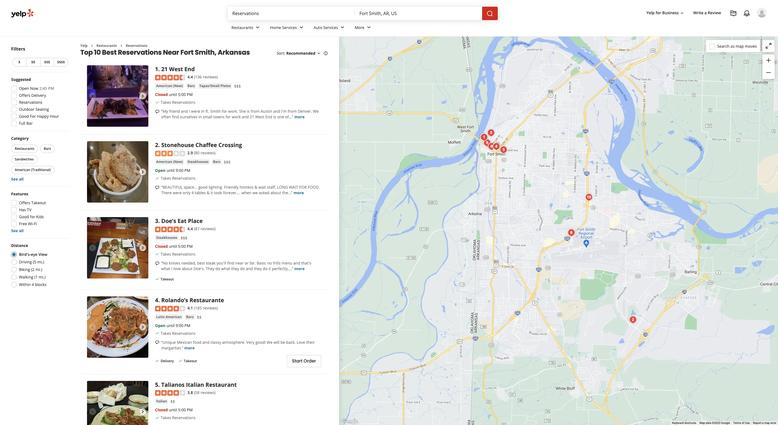 Task type: vqa. For each thing, say whether or not it's contained in the screenshot.
Brunch within the Search dialog
no



Task type: locate. For each thing, give the bounding box(es) containing it.
1 vertical spatial american (new) button
[[155, 159, 184, 165]]

takes for talianos
[[161, 415, 171, 420]]

2 good from the top
[[19, 214, 29, 219]]

16 speech v2 image for 3
[[155, 261, 160, 266]]

i'm
[[281, 109, 287, 114]]

1 vertical spatial restaurants
[[97, 43, 117, 48]]

5:00 for italian
[[178, 407, 186, 413]]

see up features at left top
[[11, 176, 18, 182]]

expand map image
[[766, 42, 773, 49]]

about down staff.
[[271, 190, 281, 195]]

tapas/small plates
[[200, 83, 231, 88]]

more for place
[[295, 266, 305, 271]]

2 24 chevron down v2 image from the left
[[340, 24, 346, 31]]

2 american (new) from the top
[[156, 159, 183, 164]]

closed until 5:00 pm up knives
[[155, 244, 193, 249]]

24 chevron down v2 image right auto services
[[340, 24, 346, 31]]

. for 1
[[158, 65, 160, 73]]

16 speech v2 image
[[155, 185, 160, 190], [155, 261, 160, 266], [155, 340, 160, 345]]

1 vertical spatial were
[[173, 190, 182, 195]]

next image
[[140, 169, 146, 175], [140, 245, 146, 251], [140, 324, 146, 331]]

1 vertical spatial west
[[256, 114, 265, 119]]

next image for 1 . 21 west end
[[140, 93, 146, 100]]

from up the of…" at the left of page
[[288, 109, 297, 114]]

1 vertical spatial $$
[[197, 315, 202, 320]]

1 takes from the top
[[161, 100, 171, 105]]

about down needed,
[[182, 266, 193, 271]]

american down "sandwiches" button
[[15, 168, 30, 172]]

bars for middle bars link
[[213, 159, 221, 164]]

bars
[[188, 83, 195, 88], [44, 146, 51, 151], [213, 159, 221, 164], [186, 315, 194, 319]]

terms
[[734, 422, 742, 425]]

outdoor
[[19, 107, 35, 112]]

map data ©2023 google
[[700, 422, 731, 425]]

restaurants up the sandwiches
[[15, 146, 34, 151]]

1 vertical spatial italian
[[156, 399, 167, 404]]

menu
[[282, 260, 293, 266]]

next image for 5 . talianos italian restaurant
[[140, 408, 146, 415]]

ft.
[[206, 109, 209, 114]]

italian inside button
[[156, 399, 167, 404]]

1 horizontal spatial services
[[324, 25, 338, 30]]

steakhouses button down (80
[[186, 159, 210, 165]]

american (new) for stonehouse
[[156, 159, 183, 164]]

1 next image from the top
[[140, 93, 146, 100]]

more link down denver.
[[295, 114, 305, 119]]

is right she
[[247, 109, 250, 114]]

has
[[19, 207, 26, 212]]

closed down the italian link at the left of page
[[155, 407, 168, 413]]

1 vertical spatial find
[[227, 260, 235, 266]]

4 takes from the top
[[161, 331, 171, 336]]

bars button down 2.9 (80 reviews)
[[212, 159, 222, 165]]

reservations inside group
[[19, 100, 42, 105]]

2 vertical spatial restaurants
[[15, 146, 34, 151]]

pm up needed,
[[187, 244, 193, 249]]

slideshow element for 2
[[87, 141, 149, 203]]

it down no
[[269, 266, 271, 271]]

bars button for bars link corresponding to 4 . rolando's restaurante
[[185, 314, 195, 320]]

american inside latin american button
[[166, 315, 182, 319]]

reviews) right "(87"
[[201, 226, 216, 232]]

None search field
[[228, 7, 499, 20]]

1 vertical spatial see all button
[[11, 228, 24, 233]]

3 16 speech v2 image from the top
[[155, 340, 160, 345]]

offers delivery
[[19, 93, 46, 98]]

1 good from the top
[[19, 114, 29, 119]]

1 4.4 star rating image from the top
[[155, 75, 185, 80]]

4.4 star rating image down doe's
[[155, 227, 185, 232]]

needed,
[[182, 260, 196, 266]]

takes reservations up friend on the left top of page
[[161, 100, 196, 105]]

see up distance
[[11, 228, 18, 233]]

find inside "my friend and i were in ft. smith for work. she is from austin and i'm from denver. we often find ourselves in small towns for work and 21 west end is one of…"
[[172, 114, 179, 119]]

delivery
[[31, 93, 46, 98], [161, 359, 174, 363]]

0 vertical spatial i
[[189, 109, 190, 114]]

1 vertical spatial see all
[[11, 228, 24, 233]]

until for talianos
[[169, 407, 177, 413]]

1 services from the left
[[282, 25, 297, 30]]

4 . from the top
[[158, 297, 160, 304]]

1 see all button from the top
[[11, 176, 24, 182]]

see all up features at left top
[[11, 176, 24, 182]]

and up ourselves at the left of the page
[[181, 109, 188, 114]]

steakhouses down doe's
[[156, 235, 178, 240]]

see all button for category
[[11, 176, 24, 182]]

more down that's
[[295, 266, 305, 271]]

from left 'austin'
[[251, 109, 260, 114]]

5
[[155, 381, 158, 389]]

terms of use
[[734, 422, 751, 425]]

user actions element
[[643, 7, 776, 41]]

1 horizontal spatial steakhouses button
[[186, 159, 210, 165]]

previous image for 4
[[89, 324, 96, 331]]

1 vertical spatial 4
[[32, 282, 34, 287]]

None field
[[233, 10, 351, 16], [360, 10, 478, 16]]

next image for 4 . rolando's restaurante
[[140, 324, 146, 331]]

i inside "no knives needed, best steak you'll find near or far. basic no frills menu and that's what i love about doe's. they do what they do and they do it perfectly.…"
[[171, 266, 172, 271]]

what down "no at the left
[[161, 266, 170, 271]]

2 horizontal spatial takeout
[[184, 359, 197, 363]]

italian
[[186, 381, 204, 389], [156, 399, 167, 404]]

2 takes reservations from the top
[[161, 176, 196, 181]]

mi.) right (5
[[37, 259, 44, 265]]

slideshow element for 1
[[87, 65, 149, 127]]

0 vertical spatial 16 speech v2 image
[[155, 185, 160, 190]]

2 open until 9:00 pm from the top
[[155, 323, 191, 328]]

bars for 1 . 21 west end bars link
[[188, 83, 195, 88]]

$ button
[[12, 58, 26, 66]]

2 closed from the top
[[155, 244, 168, 249]]

we inside "my friend and i were in ft. smith for work. she is from austin and i'm from denver. we often find ourselves in small towns for work and 21 west end is one of…"
[[313, 109, 319, 114]]

2 next image from the top
[[140, 245, 146, 251]]

0 horizontal spatial from
[[251, 109, 260, 114]]

0 vertical spatial open until 9:00 pm
[[155, 168, 191, 173]]

1 next image from the top
[[140, 169, 146, 175]]

0 horizontal spatial 16 chevron down v2 image
[[317, 51, 321, 56]]

2 vertical spatial bars link
[[185, 314, 195, 320]]

pm for 21
[[187, 92, 193, 97]]

from
[[251, 109, 260, 114], [288, 109, 297, 114]]

"my friend and i were in ft. smith for work. she is from austin and i'm from denver. we often find ourselves in small towns for work and 21 west end is one of…"
[[161, 109, 319, 119]]

reservations up space...
[[172, 176, 196, 181]]

4.4 star rating image
[[155, 75, 185, 80], [155, 227, 185, 232]]

3 next image from the top
[[140, 324, 146, 331]]

1 horizontal spatial about
[[271, 190, 281, 195]]

1 offers from the top
[[19, 93, 30, 98]]

map left error
[[765, 422, 771, 425]]

1 . from the top
[[158, 65, 160, 73]]

21 right work
[[250, 114, 255, 119]]

. for 5
[[158, 381, 160, 389]]

0 horizontal spatial talianos italian restaurant image
[[87, 381, 149, 425]]

takes for 21
[[161, 100, 171, 105]]

16 checkmark v2 image for 3
[[155, 252, 160, 256]]

group
[[763, 54, 776, 79], [9, 77, 69, 128], [10, 136, 69, 182], [9, 191, 69, 234]]

1 5:00 from the top
[[178, 92, 186, 97]]

2 16 speech v2 image from the top
[[155, 261, 160, 266]]

1 9:00 from the top
[[176, 168, 184, 173]]

1 horizontal spatial $$
[[171, 399, 175, 404]]

open for 2
[[155, 168, 166, 173]]

option group
[[9, 243, 69, 289]]

5:00 up needed,
[[178, 244, 186, 249]]

report a map error
[[754, 422, 777, 425]]

bars button down (136
[[186, 83, 196, 89]]

they
[[231, 266, 239, 271], [254, 266, 262, 271]]

were down "beautiful
[[173, 190, 182, 195]]

2 next image from the top
[[140, 408, 146, 415]]

$$ for 5 . talianos italian restaurant
[[171, 399, 175, 404]]

american (new) button for 21
[[155, 83, 184, 89]]

0 horizontal spatial end
[[185, 65, 195, 73]]

4.4 star rating image for 21
[[155, 75, 185, 80]]

slideshow element for 3
[[87, 217, 149, 279]]

1 see from the top
[[11, 176, 18, 182]]

doe's eat place image
[[87, 217, 149, 279]]

we left will at bottom
[[267, 340, 273, 345]]

0 horizontal spatial were
[[173, 190, 182, 195]]

it inside "beautiful space... good lighting. friendly hostess & wait staff.  long wait for food. there were only 4 tables & it took forever.... when we asked about the…"
[[211, 190, 213, 195]]

16 checkmark v2 image for 5
[[155, 416, 160, 420]]

5 slideshow element from the top
[[87, 381, 149, 425]]

took
[[214, 190, 222, 195]]

1 horizontal spatial i
[[189, 109, 190, 114]]

0 horizontal spatial we
[[267, 340, 273, 345]]

open down the latin
[[155, 323, 166, 328]]

latin american
[[156, 315, 182, 319]]

1 slideshow element from the top
[[87, 65, 149, 127]]

3 takes from the top
[[161, 252, 171, 257]]

0 vertical spatial delivery
[[31, 93, 46, 98]]

. for 4
[[158, 297, 160, 304]]

restaurants link up arkansas
[[227, 20, 266, 36]]

2 services from the left
[[324, 25, 338, 30]]

eye
[[31, 252, 37, 257]]

& up the we
[[255, 184, 258, 190]]

see all button for features
[[11, 228, 24, 233]]

3 do from the left
[[263, 266, 268, 271]]

16 info v2 image
[[324, 51, 328, 56]]

1 american (new) from the top
[[156, 83, 183, 88]]

5:00 for west
[[178, 92, 186, 97]]

group containing suggested
[[9, 77, 69, 128]]

seating
[[36, 107, 49, 112]]

aj's oyster house image
[[492, 140, 503, 151]]

more link for crossing
[[294, 190, 304, 195]]

mi.) for walking (1 mi.)
[[39, 274, 46, 280]]

0 vertical spatial 21 west end image
[[87, 65, 149, 127]]

$$$
[[44, 60, 50, 64], [234, 83, 241, 89], [224, 159, 231, 165], [181, 235, 188, 241]]

1 horizontal spatial 24 chevron down v2 image
[[340, 24, 346, 31]]

find
[[172, 114, 179, 119], [227, 260, 235, 266]]

1 24 chevron down v2 image from the left
[[298, 24, 305, 31]]

bars link down 2.9 (80 reviews)
[[212, 159, 222, 165]]

only
[[183, 190, 191, 195]]

24 chevron down v2 image inside auto services link
[[340, 24, 346, 31]]

$$ left $$$ button
[[31, 60, 35, 64]]

4 down space...
[[192, 190, 194, 195]]

offers
[[19, 93, 30, 98], [19, 200, 30, 205]]

24 chevron down v2 image for more
[[366, 24, 373, 31]]

21
[[161, 65, 168, 73], [250, 114, 255, 119]]

and inside "unique mexican food and classy atmosphere.  very good!  we will be back.  love their margaritas."
[[203, 340, 210, 345]]

open until 9:00 pm down latin american button
[[155, 323, 191, 328]]

2 vertical spatial next image
[[140, 324, 146, 331]]

.
[[158, 65, 160, 73], [158, 141, 160, 149], [158, 217, 160, 225], [158, 297, 160, 304], [158, 381, 160, 389]]

0 horizontal spatial steakhouses button
[[155, 235, 179, 241]]

5 takes from the top
[[161, 415, 171, 420]]

16 chevron down v2 image
[[681, 11, 685, 15], [317, 51, 321, 56]]

$$$ for 3 . doe's eat place
[[181, 235, 188, 241]]

0 horizontal spatial what
[[161, 266, 170, 271]]

bars for bars link corresponding to 4 . rolando's restaurante
[[186, 315, 194, 319]]

2 takes from the top
[[161, 176, 171, 181]]

1 4.4 from the top
[[188, 74, 193, 80]]

do down near at the bottom left
[[240, 266, 245, 271]]

2 vertical spatial mi.)
[[39, 274, 46, 280]]

16 chevron down v2 image for yelp for business
[[681, 11, 685, 15]]

denver.
[[298, 109, 312, 114]]

more link down for
[[294, 190, 304, 195]]

west down near
[[169, 65, 183, 73]]

best
[[102, 48, 117, 57]]

more
[[295, 114, 305, 119], [294, 190, 304, 195], [295, 266, 305, 271], [185, 345, 195, 351]]

0 vertical spatial were
[[191, 109, 200, 114]]

0 vertical spatial 9:00
[[176, 168, 184, 173]]

the rialto restaurant image
[[487, 141, 498, 152]]

1 horizontal spatial steakhouses
[[188, 159, 209, 164]]

16 checkmark v2 image
[[155, 176, 160, 181], [155, 331, 160, 336], [155, 359, 160, 363]]

21 west end image
[[87, 65, 149, 127], [479, 132, 490, 143]]

. up the 4.1 star rating image
[[158, 297, 160, 304]]

more link for end
[[295, 114, 305, 119]]

american (new)
[[156, 83, 183, 88], [156, 159, 183, 164]]

services right auto
[[324, 25, 338, 30]]

1 vertical spatial 4.4 star rating image
[[155, 227, 185, 232]]

3 5:00 from the top
[[178, 407, 186, 413]]

9:00 for stonehouse
[[176, 168, 184, 173]]

takeout inside group
[[31, 200, 46, 205]]

hostess
[[240, 184, 254, 190]]

0 horizontal spatial 21 west end image
[[87, 65, 149, 127]]

1 vertical spatial next image
[[140, 245, 146, 251]]

4 takes reservations from the top
[[161, 331, 196, 336]]

takes reservations for 21
[[161, 100, 196, 105]]

1 vertical spatial mi.)
[[36, 267, 42, 272]]

group containing features
[[9, 191, 69, 234]]

i up ourselves at the left of the page
[[189, 109, 190, 114]]

1 they from the left
[[231, 266, 239, 271]]

0 vertical spatial see all
[[11, 176, 24, 182]]

0 vertical spatial 5:00
[[178, 92, 186, 97]]

takes reservations up knives
[[161, 252, 196, 257]]

steakhouses button
[[186, 159, 210, 165], [155, 235, 179, 241]]

tables
[[195, 190, 206, 195]]

1 vertical spatial next image
[[140, 408, 146, 415]]

1 vertical spatial open
[[155, 168, 166, 173]]

$$$ right plates
[[234, 83, 241, 89]]

1 all from the top
[[19, 176, 24, 182]]

find down friend on the left top of page
[[172, 114, 179, 119]]

reviews) for eat
[[201, 226, 216, 232]]

none field 'find'
[[233, 10, 351, 16]]

for inside button
[[656, 10, 662, 15]]

0 vertical spatial map
[[736, 43, 745, 49]]

plates
[[221, 83, 231, 88]]

rolando's restaurante image
[[491, 141, 503, 152]]

talianos italian restaurant image
[[499, 144, 510, 156], [87, 381, 149, 425]]

pm down 3.8
[[187, 407, 193, 413]]

open down suggested
[[19, 86, 29, 91]]

0 vertical spatial west
[[169, 65, 183, 73]]

0 vertical spatial end
[[185, 65, 195, 73]]

map right as
[[736, 43, 745, 49]]

all down american (traditional) button
[[19, 176, 24, 182]]

3 slideshow element from the top
[[87, 217, 149, 279]]

3 closed until 5:00 pm from the top
[[155, 407, 193, 413]]

delivery down open now 2:45 pm
[[31, 93, 46, 98]]

2 see all from the top
[[11, 228, 24, 233]]

report
[[754, 422, 762, 425]]

2 none field from the left
[[360, 10, 478, 16]]

that's
[[302, 260, 312, 266]]

wait
[[289, 184, 299, 190]]

were up ourselves at the left of the page
[[191, 109, 200, 114]]

more link for place
[[295, 266, 305, 271]]

for left the business
[[656, 10, 662, 15]]

0 vertical spatial american (new)
[[156, 83, 183, 88]]

latin american link
[[155, 314, 183, 320]]

0 vertical spatial american (new) button
[[155, 83, 184, 89]]

previous image
[[89, 169, 96, 175], [89, 245, 96, 251], [89, 324, 96, 331], [89, 408, 96, 415]]

within 4 blocks
[[19, 282, 47, 287]]

0 vertical spatial american (new) link
[[155, 83, 184, 89]]

5:00 down the 3.8 star rating image
[[178, 407, 186, 413]]

business
[[663, 10, 680, 15]]

takeout down love
[[161, 277, 174, 282]]

closed for doe's eat place
[[155, 244, 168, 249]]

stonehouse
[[161, 141, 194, 149]]

2 16 checkmark v2 image from the top
[[155, 331, 160, 336]]

. left doe's
[[158, 217, 160, 225]]

and right "food"
[[203, 340, 210, 345]]

0 horizontal spatial find
[[172, 114, 179, 119]]

1 (new) from the top
[[173, 83, 183, 88]]

1 vertical spatial 21
[[250, 114, 255, 119]]

takes down the italian link at the left of page
[[161, 415, 171, 420]]

terms of use link
[[734, 422, 751, 425]]

offers for offers takeout
[[19, 200, 30, 205]]

1 horizontal spatial a
[[763, 422, 764, 425]]

2 american (new) button from the top
[[155, 159, 184, 165]]

1 vertical spatial offers
[[19, 200, 30, 205]]

american (new) down the 1 . 21 west end
[[156, 83, 183, 88]]

reservations down offers delivery
[[19, 100, 42, 105]]

until
[[169, 92, 177, 97], [167, 168, 175, 173], [169, 244, 177, 249], [167, 323, 175, 328], [169, 407, 177, 413]]

1 none field from the left
[[233, 10, 351, 16]]

0 horizontal spatial steakhouses
[[156, 235, 178, 240]]

24 chevron down v2 image inside more link
[[366, 24, 373, 31]]

1 horizontal spatial find
[[227, 260, 235, 266]]

0 vertical spatial takeout
[[31, 200, 46, 205]]

until for stonehouse
[[167, 168, 175, 173]]

24 chevron down v2 image inside home services link
[[298, 24, 305, 31]]

services
[[282, 25, 297, 30], [324, 25, 338, 30]]

do down you'll
[[216, 266, 220, 271]]

free wi-fi
[[19, 221, 37, 226]]

1 horizontal spatial italian
[[186, 381, 204, 389]]

1 previous image from the top
[[89, 169, 96, 175]]

1 vertical spatial end
[[266, 114, 273, 119]]

suggested
[[11, 77, 31, 82]]

16 chevron down v2 image right the business
[[681, 11, 685, 15]]

2:45
[[39, 86, 47, 91]]

were inside "my friend and i were in ft. smith for work. she is from austin and i'm from denver. we often find ourselves in small towns for work and 21 west end is one of…"
[[191, 109, 200, 114]]

16 chevron down v2 image for recommended
[[317, 51, 321, 56]]

reviews) for restaurante
[[203, 305, 218, 311]]

group containing category
[[10, 136, 69, 182]]

3 closed from the top
[[155, 407, 168, 413]]

(new) for chaffee
[[173, 159, 183, 164]]

1 horizontal spatial 4
[[155, 297, 158, 304]]

recommended button
[[287, 51, 321, 56]]

0 horizontal spatial steakhouses link
[[155, 235, 179, 241]]

restaurants right 16 chevron right v2 icon
[[97, 43, 117, 48]]

option group containing distance
[[9, 243, 69, 289]]

steakhouses button down doe's
[[155, 235, 179, 241]]

3 . from the top
[[158, 217, 160, 225]]

0 horizontal spatial do
[[216, 266, 220, 271]]

takes up "beautiful
[[161, 176, 171, 181]]

24 chevron down v2 image
[[298, 24, 305, 31], [340, 24, 346, 31], [366, 24, 373, 31]]

restaurants button
[[11, 145, 38, 153]]

$$ down the 3.8 star rating image
[[171, 399, 175, 404]]

5:00 for eat
[[178, 244, 186, 249]]

takes reservations up "beautiful
[[161, 176, 196, 181]]

24 chevron down v2 image right 'more'
[[366, 24, 373, 31]]

1 american (new) button from the top
[[155, 83, 184, 89]]

1 horizontal spatial we
[[313, 109, 319, 114]]

(new)
[[173, 83, 183, 88], [173, 159, 183, 164]]

offers up has tv
[[19, 200, 30, 205]]

latin
[[156, 315, 165, 319]]

0 vertical spatial closed
[[155, 92, 168, 97]]

0 vertical spatial we
[[313, 109, 319, 114]]

rolando's restaurante image
[[87, 297, 149, 358]]

until down the 3.8 star rating image
[[169, 407, 177, 413]]

american (new) link for stonehouse
[[155, 159, 184, 165]]

next image
[[140, 93, 146, 100], [140, 408, 146, 415]]

1 vertical spatial in
[[199, 114, 202, 119]]

pm for rolando's
[[185, 323, 191, 328]]

5 takes reservations from the top
[[161, 415, 196, 420]]

1 vertical spatial restaurants link
[[97, 43, 117, 48]]

talianos italian restaurant link
[[161, 381, 237, 389]]

16 checkmark v2 image for 4
[[155, 331, 160, 336]]

0 horizontal spatial services
[[282, 25, 297, 30]]

closed for 21 west end
[[155, 92, 168, 97]]

0 horizontal spatial 21
[[161, 65, 168, 73]]

takeout down mexican
[[184, 359, 197, 363]]

0 vertical spatial 4.4 star rating image
[[155, 75, 185, 80]]

bird's-eye view
[[19, 252, 47, 257]]

(58
[[194, 390, 200, 395]]

16 chevron down v2 image inside yelp for business button
[[681, 11, 685, 15]]

1 horizontal spatial map
[[765, 422, 771, 425]]

1 takes reservations from the top
[[161, 100, 196, 105]]

business categories element
[[227, 20, 768, 36]]

1 vertical spatial map
[[765, 422, 771, 425]]

search as map moves
[[718, 43, 758, 49]]

2 . from the top
[[158, 141, 160, 149]]

2 vertical spatial closed
[[155, 407, 168, 413]]

1 vertical spatial 21 west end image
[[479, 132, 490, 143]]

mi.) for driving (5 mi.)
[[37, 259, 44, 265]]

their
[[307, 340, 315, 345]]

1 vertical spatial (new)
[[173, 159, 183, 164]]

16 speech v2 image left "no at the left
[[155, 261, 160, 266]]

takeout up tv
[[31, 200, 46, 205]]

when
[[242, 190, 252, 195]]

bars link down 4.1
[[185, 314, 195, 320]]

american (new) for 21
[[156, 83, 183, 88]]

16 chevron down v2 image inside recommended dropdown button
[[317, 51, 321, 56]]

see all for category
[[11, 176, 24, 182]]

0 horizontal spatial italian
[[156, 399, 167, 404]]

rolando's restaurante link
[[161, 297, 224, 304]]

restaurant
[[206, 381, 237, 389]]

1 vertical spatial open until 9:00 pm
[[155, 323, 191, 328]]

16 speech v2 image for 2
[[155, 185, 160, 190]]

see for category
[[11, 176, 18, 182]]

2 horizontal spatial do
[[263, 266, 268, 271]]

1 open until 9:00 pm from the top
[[155, 168, 191, 173]]

slideshow element
[[87, 65, 149, 127], [87, 141, 149, 203], [87, 217, 149, 279], [87, 297, 149, 358], [87, 381, 149, 425]]

2 american (new) link from the top
[[155, 159, 184, 165]]

1 vertical spatial 16 speech v2 image
[[155, 261, 160, 266]]

bars link for 1 . 21 west end
[[186, 83, 196, 89]]

american
[[156, 83, 172, 88], [156, 159, 172, 164], [15, 168, 30, 172], [166, 315, 182, 319]]

2 previous image from the top
[[89, 245, 96, 251]]

1 horizontal spatial from
[[288, 109, 297, 114]]

wi-
[[28, 221, 34, 226]]

reviews) up tapas/small
[[203, 74, 218, 80]]

services right home
[[282, 25, 297, 30]]

a right write
[[705, 10, 708, 15]]

search image
[[487, 10, 494, 17]]

back.
[[286, 340, 296, 345]]

1 vertical spatial a
[[763, 422, 764, 425]]

0 horizontal spatial map
[[736, 43, 745, 49]]

we right denver.
[[313, 109, 319, 114]]

reviews) for west
[[203, 74, 218, 80]]

2 5:00 from the top
[[178, 244, 186, 249]]

2 slideshow element from the top
[[87, 141, 149, 203]]

2 see from the top
[[11, 228, 18, 233]]

1 closed until 5:00 pm from the top
[[155, 92, 193, 97]]

restaurants
[[232, 25, 254, 30], [97, 43, 117, 48], [15, 146, 34, 151]]

1 horizontal spatial yelp
[[647, 10, 655, 15]]

2 offers from the top
[[19, 200, 30, 205]]

takeout
[[31, 200, 46, 205], [161, 277, 174, 282], [184, 359, 197, 363]]

mi.) right (2
[[36, 267, 42, 272]]

1 see all from the top
[[11, 176, 24, 182]]

one
[[277, 114, 284, 119]]

end down 'austin'
[[266, 114, 273, 119]]

3 24 chevron down v2 image from the left
[[366, 24, 373, 31]]

2 vertical spatial 16 checkmark v2 image
[[155, 359, 160, 363]]

2 closed until 5:00 pm from the top
[[155, 244, 193, 249]]

offers down now
[[19, 93, 30, 98]]

they down basic at the left bottom
[[254, 266, 262, 271]]

see all for features
[[11, 228, 24, 233]]

good up full
[[19, 114, 29, 119]]

1 horizontal spatial do
[[240, 266, 245, 271]]

fort
[[181, 48, 194, 57]]

notifications image
[[744, 10, 751, 17]]

stonehouse chaffee crossing link
[[161, 141, 242, 149]]

christina o. image
[[758, 8, 768, 18]]

0 vertical spatial find
[[172, 114, 179, 119]]

2 all from the top
[[19, 228, 24, 233]]

2.9
[[188, 150, 193, 156]]

4 previous image from the top
[[89, 408, 96, 415]]

open inside group
[[19, 86, 29, 91]]

neumeier's rib room image
[[482, 137, 493, 149]]

takes up "my
[[161, 100, 171, 105]]

a
[[705, 10, 708, 15], [763, 422, 764, 425]]

bars down 4.1
[[186, 315, 194, 319]]

american (new) button for stonehouse
[[155, 159, 184, 165]]

2 see all button from the top
[[11, 228, 24, 233]]

italian button
[[155, 399, 168, 404]]

1 closed from the top
[[155, 92, 168, 97]]

1 16 speech v2 image from the top
[[155, 185, 160, 190]]

yelp for yelp for business
[[647, 10, 655, 15]]

1 16 checkmark v2 image from the top
[[155, 176, 160, 181]]

reservations link
[[126, 43, 148, 48]]

. down top 10 best reservations near fort smith, arkansas
[[158, 65, 160, 73]]

1 american (new) link from the top
[[155, 83, 184, 89]]

reservations up "1"
[[118, 48, 162, 57]]

near
[[163, 48, 179, 57]]

2 4.4 star rating image from the top
[[155, 227, 185, 232]]

3 previous image from the top
[[89, 324, 96, 331]]

pm for stonehouse
[[185, 168, 191, 173]]

yelp inside button
[[647, 10, 655, 15]]

0 vertical spatial see all button
[[11, 176, 24, 182]]

italian up (58
[[186, 381, 204, 389]]

american (traditional) button
[[11, 166, 54, 174]]

0 horizontal spatial takeout
[[31, 200, 46, 205]]

steakhouses down (80
[[188, 159, 209, 164]]

24 chevron down v2 image left auto
[[298, 24, 305, 31]]

5 . from the top
[[158, 381, 160, 389]]

2 (new) from the top
[[173, 159, 183, 164]]

it
[[211, 190, 213, 195], [269, 266, 271, 271]]

1 vertical spatial steakhouses
[[156, 235, 178, 240]]

4 slideshow element from the top
[[87, 297, 149, 358]]

3 takes reservations from the top
[[161, 252, 196, 257]]

2 4.4 from the top
[[188, 226, 193, 232]]

0 vertical spatial restaurants link
[[227, 20, 266, 36]]

open until 9:00 pm for rolando's
[[155, 323, 191, 328]]

2 9:00 from the top
[[176, 323, 184, 328]]

until for doe's
[[169, 244, 177, 249]]

0 vertical spatial mi.)
[[37, 259, 44, 265]]

open down 2.9 star rating image
[[155, 168, 166, 173]]

reviews) for italian
[[201, 390, 216, 395]]

16 checkmark v2 image
[[155, 100, 160, 105], [155, 252, 160, 256], [155, 277, 160, 281], [179, 359, 183, 363], [155, 416, 160, 420]]



Task type: describe. For each thing, give the bounding box(es) containing it.
about inside "no knives needed, best steak you'll find near or far. basic no frills menu and that's what i love about doe's. they do what they do and they do it perfectly.…"
[[182, 266, 193, 271]]

very
[[247, 340, 255, 345]]

0 vertical spatial italian
[[186, 381, 204, 389]]

Near text field
[[360, 10, 478, 16]]

bars link for 4 . rolando's restaurante
[[185, 314, 195, 320]]

previous image for 3
[[89, 245, 96, 251]]

walking (1 mi.)
[[19, 274, 46, 280]]

4.1 (185 reviews)
[[188, 305, 218, 311]]

we inside "unique mexican food and classy atmosphere.  very good!  we will be back.  love their margaritas."
[[267, 340, 273, 345]]

long
[[277, 184, 288, 190]]

2.9 star rating image
[[155, 151, 185, 156]]

1 from from the left
[[251, 109, 260, 114]]

4.4 for place
[[188, 226, 193, 232]]

for up towns
[[222, 109, 227, 114]]

more for crossing
[[294, 190, 304, 195]]

google image
[[341, 418, 359, 425]]

good for happy hour
[[19, 114, 59, 119]]

start order link
[[287, 355, 322, 367]]

map region
[[326, 2, 779, 425]]

free
[[19, 221, 27, 226]]

closed for talianos italian restaurant
[[155, 407, 168, 413]]

16 chevron right v2 image
[[90, 44, 94, 48]]

offers for offers delivery
[[19, 93, 30, 98]]

4.1 star rating image
[[155, 306, 185, 311]]

1 what from the left
[[161, 266, 170, 271]]

and left that's
[[294, 260, 301, 266]]

she
[[239, 109, 246, 114]]

1 do from the left
[[216, 266, 220, 271]]

2 they from the left
[[254, 266, 262, 271]]

"beautiful
[[161, 184, 183, 190]]

5 . talianos italian restaurant
[[155, 381, 237, 389]]

and down or at the left of page
[[246, 266, 253, 271]]

steakhouses button for steakhouses link to the bottom
[[155, 235, 179, 241]]

i inside "my friend and i were in ft. smith for work. she is from austin and i'm from denver. we often find ourselves in small towns for work and 21 west end is one of…"
[[189, 109, 190, 114]]

love
[[297, 340, 306, 345]]

were inside "beautiful space... good lighting. friendly hostess & wait staff.  long wait for food. there were only 4 tables & it took forever.... when we asked about the…"
[[173, 190, 182, 195]]

towns
[[214, 114, 225, 119]]

"my
[[161, 109, 168, 114]]

1 horizontal spatial &
[[255, 184, 258, 190]]

classy
[[211, 340, 221, 345]]

until for 21
[[169, 92, 177, 97]]

previous image for 2
[[89, 169, 96, 175]]

stonehouse chaffee crossing image
[[628, 314, 639, 326]]

driving
[[19, 259, 32, 265]]

bars button up (traditional)
[[40, 145, 55, 153]]

of…"
[[285, 114, 294, 119]]

uncork'd image
[[566, 227, 578, 238]]

4.4 star rating image for doe's
[[155, 227, 185, 232]]

1 horizontal spatial is
[[274, 114, 276, 119]]

projects image
[[731, 10, 738, 17]]

all for features
[[19, 228, 24, 233]]

friend
[[169, 109, 180, 114]]

start order
[[292, 358, 316, 364]]

more for end
[[295, 114, 305, 119]]

more link down mexican
[[185, 345, 195, 351]]

slideshow element for 4
[[87, 297, 149, 358]]

tgi fridays image
[[584, 192, 595, 203]]

takes reservations for doe's
[[161, 252, 196, 257]]

next image for 2 . stonehouse chaffee crossing
[[140, 169, 146, 175]]

yelp for yelp link at the top left
[[80, 43, 88, 48]]

0 horizontal spatial delivery
[[31, 93, 46, 98]]

$$$ for 2 . stonehouse chaffee crossing
[[224, 159, 231, 165]]

services for home services
[[282, 25, 297, 30]]

4 inside option group
[[32, 282, 34, 287]]

takes for rolando's
[[161, 331, 171, 336]]

2 do from the left
[[240, 266, 245, 271]]

map for moves
[[736, 43, 745, 49]]

2.9 (80 reviews)
[[188, 150, 216, 156]]

Find text field
[[233, 10, 351, 16]]

home
[[270, 25, 281, 30]]

for up wi-
[[30, 214, 35, 219]]

end inside "my friend and i were in ft. smith for work. she is from austin and i'm from denver. we often find ourselves in small towns for work and 21 west end is one of…"
[[266, 114, 273, 119]]

slideshow element for 5
[[87, 381, 149, 425]]

search
[[718, 43, 730, 49]]

0 vertical spatial in
[[201, 109, 205, 114]]

$$ inside button
[[31, 60, 35, 64]]

3 16 checkmark v2 image from the top
[[155, 359, 160, 363]]

has tv
[[19, 207, 31, 212]]

american down "1"
[[156, 83, 172, 88]]

4.4 for end
[[188, 74, 193, 80]]

16 checkmark v2 image for 1
[[155, 100, 160, 105]]

pm right 2:45
[[48, 86, 54, 91]]

pm for talianos
[[187, 407, 193, 413]]

restaurants inside button
[[15, 146, 34, 151]]

0 vertical spatial 21
[[161, 65, 168, 73]]

©2023
[[713, 422, 721, 425]]

0 vertical spatial steakhouses
[[188, 159, 209, 164]]

open until 9:00 pm for stonehouse
[[155, 168, 191, 173]]

(1
[[34, 274, 38, 280]]

1 horizontal spatial restaurants link
[[227, 20, 266, 36]]

good for good for kids
[[19, 214, 29, 219]]

1 vertical spatial &
[[207, 190, 210, 195]]

map for error
[[765, 422, 771, 425]]

knives
[[169, 260, 181, 266]]

tapas/small plates button
[[198, 83, 232, 89]]

mi.) for biking (2 mi.)
[[36, 267, 42, 272]]

reservations down 3.8
[[172, 415, 196, 420]]

closed until 5:00 pm for doe's
[[155, 244, 193, 249]]

(traditional)
[[31, 168, 51, 172]]

9:00 for rolando's
[[176, 323, 184, 328]]

ourselves
[[180, 114, 198, 119]]

bars inside group
[[44, 146, 51, 151]]

0 vertical spatial is
[[247, 109, 250, 114]]

yelp for business button
[[645, 8, 687, 18]]

order
[[304, 358, 316, 364]]

margaritas."
[[161, 345, 184, 351]]

home services link
[[266, 20, 309, 36]]

staff.
[[267, 184, 276, 190]]

outdoor seating
[[19, 107, 49, 112]]

1 horizontal spatial delivery
[[161, 359, 174, 363]]

previous image for 5
[[89, 408, 96, 415]]

zoom in image
[[766, 57, 773, 64]]

3.8 (58 reviews)
[[188, 390, 216, 395]]

atmosphere.
[[222, 340, 246, 345]]

talianos
[[161, 381, 185, 389]]

it inside "no knives needed, best steak you'll find near or far. basic no frills menu and that's what i love about doe's. they do what they do and they do it perfectly.…"
[[269, 266, 271, 271]]

none field near
[[360, 10, 478, 16]]

21 west end link
[[161, 65, 195, 73]]

2 from from the left
[[288, 109, 297, 114]]

takes for doe's
[[161, 252, 171, 257]]

kids
[[36, 214, 44, 219]]

24 chevron down v2 image for auto services
[[340, 24, 346, 31]]

takes reservations for talianos
[[161, 415, 196, 420]]

4.4 (136 reviews)
[[188, 74, 218, 80]]

as
[[731, 43, 735, 49]]

reservations up mexican
[[172, 331, 196, 336]]

use
[[746, 422, 751, 425]]

talianos italian restaurant image inside map region
[[499, 144, 510, 156]]

review
[[709, 10, 722, 15]]

rolando's
[[161, 297, 188, 304]]

(new) for west
[[173, 83, 183, 88]]

more down mexican
[[185, 345, 195, 351]]

distance
[[11, 243, 28, 248]]

and up one
[[273, 109, 280, 114]]

reservations right 16 chevron right v2 image
[[126, 43, 148, 48]]

. for 3
[[158, 217, 160, 225]]

closed until 5:00 pm for talianos
[[155, 407, 193, 413]]

about inside "beautiful space... good lighting. friendly hostess & wait staff.  long wait for food. there were only 4 tables & it took forever.... when we asked about the…"
[[271, 190, 281, 195]]

good
[[199, 184, 208, 190]]

reservations up needed,
[[172, 252, 196, 257]]

$$$$ button
[[54, 58, 68, 66]]

shortcuts
[[685, 422, 697, 425]]

open now 2:45 pm
[[19, 86, 54, 91]]

reservations up friend on the left top of page
[[172, 100, 196, 105]]

1 vertical spatial bars link
[[212, 159, 222, 165]]

offers takeout
[[19, 200, 46, 205]]

biking
[[19, 267, 30, 272]]

tv
[[27, 207, 31, 212]]

. for 2
[[158, 141, 160, 149]]

american down 2.9 star rating image
[[156, 159, 172, 164]]

16 checkmark v2 image for 2
[[155, 176, 160, 181]]

zoom out image
[[766, 69, 773, 76]]

asked
[[259, 190, 270, 195]]

lighting.
[[209, 184, 223, 190]]

reviews) for chaffee
[[201, 150, 216, 156]]

they
[[206, 266, 215, 271]]

happy
[[37, 114, 49, 119]]

next image for 3 . doe's eat place
[[140, 245, 146, 251]]

driving (5 mi.)
[[19, 259, 44, 265]]

0 vertical spatial steakhouses link
[[186, 159, 210, 165]]

stonehouse chaffee crossing image
[[87, 141, 149, 203]]

4 inside "beautiful space... good lighting. friendly hostess & wait staff.  long wait for food. there were only 4 tables & it took forever.... when we asked about the…"
[[192, 190, 194, 195]]

doe's eat place image
[[486, 127, 497, 138]]

near
[[236, 260, 244, 266]]

american inside american (traditional) button
[[15, 168, 30, 172]]

restaurants inside business categories "element"
[[232, 25, 254, 30]]

takes reservations for stonehouse
[[161, 176, 196, 181]]

steakhouses button for the topmost steakhouses link
[[186, 159, 210, 165]]

good for kids
[[19, 214, 44, 219]]

a for write
[[705, 10, 708, 15]]

find inside "no knives needed, best steak you'll find near or far. basic no frills menu and that's what i love about doe's. they do what they do and they do it perfectly.…"
[[227, 260, 235, 266]]

takes for stonehouse
[[161, 176, 171, 181]]

2
[[155, 141, 158, 149]]

tapas/small plates link
[[198, 83, 232, 89]]

all for category
[[19, 176, 24, 182]]

0 horizontal spatial west
[[169, 65, 183, 73]]

services for auto services
[[324, 25, 338, 30]]

for down work. on the top left of the page
[[226, 114, 231, 119]]

16 speech v2 image for 4
[[155, 340, 160, 345]]

wait
[[259, 184, 266, 190]]

work
[[232, 114, 241, 119]]

$$$ for 1 . 21 west end
[[234, 83, 241, 89]]

basic
[[257, 260, 266, 266]]

24 chevron down v2 image for home services
[[298, 24, 305, 31]]

1 vertical spatial talianos italian restaurant image
[[87, 381, 149, 425]]

1 vertical spatial takeout
[[161, 277, 174, 282]]

recommended
[[287, 51, 316, 56]]

$$$ inside button
[[44, 60, 50, 64]]

1
[[155, 65, 158, 73]]

bars button for middle bars link
[[212, 159, 222, 165]]

previous image
[[89, 93, 96, 100]]

takes reservations for rolando's
[[161, 331, 196, 336]]

full
[[19, 121, 25, 126]]

sandwiches
[[15, 157, 34, 162]]

good for good for happy hour
[[19, 114, 29, 119]]

open for 4
[[155, 323, 166, 328]]

love
[[173, 266, 181, 271]]

until for rolando's
[[167, 323, 175, 328]]

crossing
[[219, 141, 242, 149]]

work.
[[228, 109, 238, 114]]

$$$ button
[[40, 58, 54, 66]]

0 horizontal spatial restaurants link
[[97, 43, 117, 48]]

west inside "my friend and i were in ft. smith for work. she is from austin and i'm from denver. we often find ourselves in small towns for work and 21 west end is one of…"
[[256, 114, 265, 119]]

data
[[707, 422, 712, 425]]

2 what from the left
[[221, 266, 230, 271]]

report a map error link
[[754, 422, 777, 425]]

1 vertical spatial steakhouses link
[[155, 235, 179, 241]]

the…"
[[282, 190, 293, 195]]

4 . rolando's restaurante
[[155, 297, 224, 304]]

16 chevron right v2 image
[[119, 44, 124, 48]]

3.8 star rating image
[[155, 390, 185, 396]]

a for report
[[763, 422, 764, 425]]

smith
[[210, 109, 221, 114]]

american (new) link for 21
[[155, 83, 184, 89]]

pm for doe's
[[187, 244, 193, 249]]

2 vertical spatial 4
[[155, 297, 158, 304]]

16 speech v2 image
[[155, 109, 160, 114]]

and down she
[[242, 114, 249, 119]]

you'll
[[217, 260, 226, 266]]

friendly
[[224, 184, 239, 190]]

21 inside "my friend and i were in ft. smith for work. she is from austin and i'm from denver. we often find ourselves in small towns for work and 21 west end is one of…"
[[250, 114, 255, 119]]

restaurante
[[190, 297, 224, 304]]

bars button for 1 . 21 west end bars link
[[186, 83, 196, 89]]

24 chevron down v2 image
[[255, 24, 261, 31]]

good!
[[256, 340, 266, 345]]



